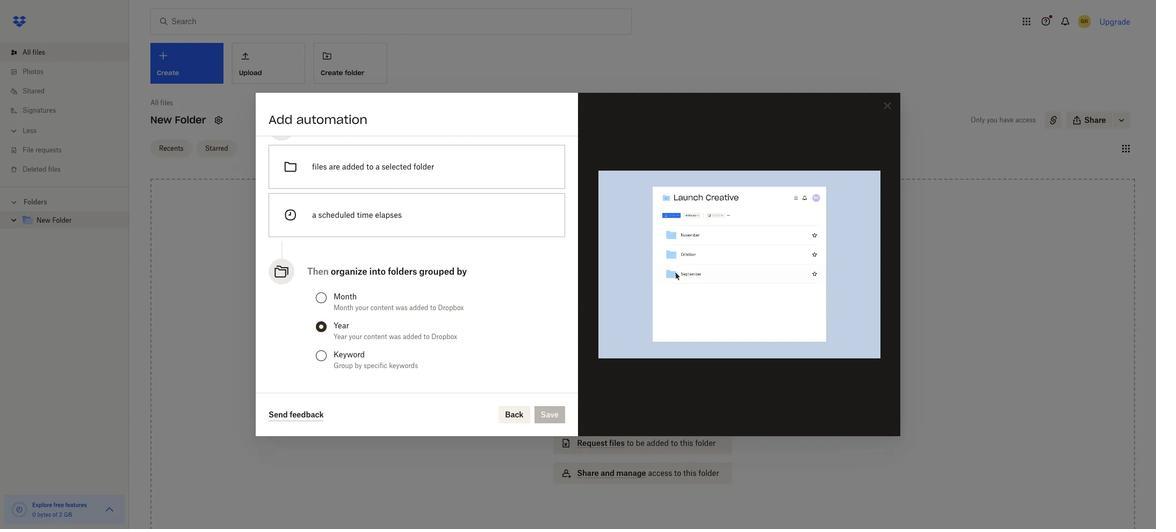 Task type: locate. For each thing, give the bounding box(es) containing it.
2 month from the top
[[334, 304, 354, 312]]

specific
[[364, 362, 388, 370]]

then
[[307, 267, 329, 277]]

dropbox image
[[9, 11, 30, 32]]

access right the have
[[1016, 116, 1037, 124]]

a left selected
[[376, 162, 380, 171]]

was for year
[[389, 333, 401, 341]]

added up keywords
[[403, 333, 422, 341]]

0 horizontal spatial share
[[577, 469, 599, 478]]

your inside month month your content was added to dropbox
[[355, 304, 369, 312]]

upgrade
[[1100, 17, 1131, 26]]

0 horizontal spatial access
[[649, 469, 673, 478]]

1 month from the top
[[334, 292, 357, 302]]

all files
[[23, 48, 45, 56], [151, 99, 173, 107]]

new down the folders
[[37, 217, 51, 225]]

0 horizontal spatial all
[[23, 48, 31, 56]]

files inside drop files here to upload, or use the 'upload' button
[[617, 285, 632, 295]]

to inside drop files here to upload, or use the 'upload' button
[[653, 285, 660, 295]]

keyword
[[334, 350, 365, 360]]

access right 'manage'
[[649, 469, 673, 478]]

keyword group by specific keywords
[[334, 350, 418, 370]]

access inside the more ways to add content element
[[649, 469, 673, 478]]

to down grouped on the left of page
[[430, 304, 436, 312]]

new folder down folders button
[[37, 217, 72, 225]]

0 vertical spatial your
[[355, 304, 369, 312]]

month down organize
[[334, 304, 354, 312]]

your
[[355, 304, 369, 312], [349, 333, 362, 341]]

added inside year year your content was added to dropbox
[[403, 333, 422, 341]]

year up the keyword
[[334, 333, 347, 341]]

1 vertical spatial share
[[577, 469, 599, 478]]

list containing all files
[[0, 37, 129, 187]]

you
[[987, 116, 998, 124]]

a
[[376, 162, 380, 171], [312, 211, 316, 220]]

to down request files to be added to this folder
[[675, 469, 682, 478]]

content inside month month your content was added to dropbox
[[371, 304, 394, 312]]

1 horizontal spatial all
[[151, 99, 159, 107]]

files inside add automation dialog
[[312, 162, 327, 171]]

ways
[[617, 352, 635, 361]]

folder
[[175, 114, 206, 126], [52, 217, 72, 225]]

keywords
[[389, 362, 418, 370]]

new
[[151, 114, 172, 126], [37, 217, 51, 225]]

0 horizontal spatial all files
[[23, 48, 45, 56]]

new folder
[[151, 114, 206, 126], [37, 217, 72, 225]]

by right grouped on the left of page
[[457, 267, 467, 277]]

0 vertical spatial by
[[457, 267, 467, 277]]

signatures
[[23, 106, 56, 114]]

shared link
[[9, 82, 129, 101]]

added
[[342, 162, 365, 171], [410, 304, 429, 312], [403, 333, 422, 341], [647, 439, 669, 448]]

dropbox for year
[[432, 333, 458, 341]]

this down request files to be added to this folder
[[684, 469, 697, 478]]

all files link
[[9, 43, 129, 62], [151, 98, 173, 109]]

your inside year year your content was added to dropbox
[[349, 333, 362, 341]]

your down organize
[[355, 304, 369, 312]]

1 vertical spatial new
[[37, 217, 51, 225]]

file
[[23, 146, 34, 154]]

deleted files
[[23, 166, 61, 174]]

content up year year your content was added to dropbox
[[371, 304, 394, 312]]

was for month
[[396, 304, 408, 312]]

more
[[596, 352, 615, 361]]

0 horizontal spatial folder
[[52, 217, 72, 225]]

all
[[23, 48, 31, 56], [151, 99, 159, 107]]

by down the keyword
[[355, 362, 362, 370]]

upgrade link
[[1100, 17, 1131, 26]]

1 horizontal spatial access
[[1016, 116, 1037, 124]]

add
[[646, 352, 660, 361]]

files up the
[[617, 285, 632, 295]]

by
[[457, 267, 467, 277], [355, 362, 362, 370]]

back button
[[499, 407, 530, 424]]

folder
[[345, 69, 364, 77], [414, 162, 434, 171], [696, 439, 716, 448], [699, 469, 720, 478]]

send feedback button
[[269, 409, 324, 422]]

1 horizontal spatial a
[[376, 162, 380, 171]]

added up year year your content was added to dropbox
[[410, 304, 429, 312]]

share for share
[[1085, 116, 1107, 125]]

2
[[59, 512, 62, 519]]

0 vertical spatial a
[[376, 162, 380, 171]]

year
[[334, 321, 349, 331], [334, 333, 347, 341]]

1 vertical spatial all files link
[[151, 98, 173, 109]]

button
[[665, 297, 689, 306]]

1 vertical spatial month
[[334, 304, 354, 312]]

dropbox inside month month your content was added to dropbox
[[438, 304, 464, 312]]

new up recents
[[151, 114, 172, 126]]

files
[[33, 48, 45, 56], [160, 99, 173, 107], [312, 162, 327, 171], [48, 166, 61, 174], [617, 285, 632, 295], [610, 439, 625, 448]]

0 vertical spatial new folder
[[151, 114, 206, 126]]

added right are
[[342, 162, 365, 171]]

all files up recents
[[151, 99, 173, 107]]

content inside year year your content was added to dropbox
[[364, 333, 387, 341]]

your for year
[[349, 333, 362, 341]]

photos link
[[9, 62, 129, 82]]

by inside the 'keyword group by specific keywords'
[[355, 362, 362, 370]]

0 horizontal spatial new
[[37, 217, 51, 225]]

0 vertical spatial new
[[151, 114, 172, 126]]

0 vertical spatial was
[[396, 304, 408, 312]]

this
[[680, 439, 694, 448], [684, 469, 697, 478]]

was
[[396, 304, 408, 312], [389, 333, 401, 341]]

free
[[54, 503, 64, 509]]

1 horizontal spatial folder
[[175, 114, 206, 126]]

0 vertical spatial access
[[1016, 116, 1037, 124]]

1 vertical spatial new folder
[[37, 217, 72, 225]]

0 vertical spatial content
[[371, 304, 394, 312]]

0 vertical spatial month
[[334, 292, 357, 302]]

share inside "share" button
[[1085, 116, 1107, 125]]

all files inside list item
[[23, 48, 45, 56]]

explore free features 0 bytes of 2 gb
[[32, 503, 87, 519]]

1 vertical spatial was
[[389, 333, 401, 341]]

folders
[[388, 267, 417, 277]]

recents
[[159, 144, 184, 152]]

explore
[[32, 503, 52, 509]]

1 vertical spatial content
[[364, 333, 387, 341]]

organize into folders grouped by
[[331, 267, 467, 277]]

year year your content was added to dropbox
[[334, 321, 458, 341]]

to right here
[[653, 285, 660, 295]]

was up year year your content was added to dropbox
[[396, 304, 408, 312]]

1 vertical spatial access
[[649, 469, 673, 478]]

folder down folders button
[[52, 217, 72, 225]]

requests
[[35, 146, 62, 154]]

to inside month month your content was added to dropbox
[[430, 304, 436, 312]]

1 horizontal spatial all files link
[[151, 98, 173, 109]]

files left are
[[312, 162, 327, 171]]

files left the be
[[610, 439, 625, 448]]

0 vertical spatial share
[[1085, 116, 1107, 125]]

all up recents button
[[151, 99, 159, 107]]

1 vertical spatial your
[[349, 333, 362, 341]]

scheduled
[[319, 211, 355, 220]]

manage
[[617, 469, 646, 478]]

recents button
[[151, 140, 192, 157]]

0 vertical spatial year
[[334, 321, 349, 331]]

all up photos
[[23, 48, 31, 56]]

have
[[1000, 116, 1014, 124]]

1 vertical spatial all
[[151, 99, 159, 107]]

request
[[577, 439, 608, 448]]

content
[[371, 304, 394, 312], [364, 333, 387, 341], [662, 352, 691, 361]]

1 vertical spatial by
[[355, 362, 362, 370]]

added right the be
[[647, 439, 669, 448]]

a left scheduled
[[312, 211, 316, 220]]

this right the be
[[680, 439, 694, 448]]

Month radio
[[316, 293, 327, 304]]

files up recents
[[160, 99, 173, 107]]

1 vertical spatial dropbox
[[432, 333, 458, 341]]

new folder up recents
[[151, 114, 206, 126]]

to left selected
[[367, 162, 374, 171]]

quota usage element
[[11, 502, 28, 519]]

send
[[269, 410, 288, 420]]

content up the 'keyword group by specific keywords' at bottom
[[364, 333, 387, 341]]

1 vertical spatial year
[[334, 333, 347, 341]]

list
[[0, 37, 129, 187]]

all files link up the 'shared' link
[[9, 43, 129, 62]]

all files link up recents
[[151, 98, 173, 109]]

create folder button
[[314, 43, 387, 84]]

content right add
[[662, 352, 691, 361]]

0 vertical spatial all files link
[[9, 43, 129, 62]]

folder inside new folder link
[[52, 217, 72, 225]]

access
[[1016, 116, 1037, 124], [649, 469, 673, 478]]

1 vertical spatial a
[[312, 211, 316, 220]]

deleted files link
[[9, 160, 129, 180]]

add
[[269, 112, 293, 127]]

1 horizontal spatial all files
[[151, 99, 173, 107]]

2 year from the top
[[334, 333, 347, 341]]

all files up photos
[[23, 48, 45, 56]]

0 horizontal spatial by
[[355, 362, 362, 370]]

to
[[367, 162, 374, 171], [653, 285, 660, 295], [430, 304, 436, 312], [424, 333, 430, 341], [637, 352, 645, 361], [627, 439, 634, 448], [671, 439, 678, 448], [675, 469, 682, 478]]

dropbox
[[438, 304, 464, 312], [432, 333, 458, 341]]

2 vertical spatial content
[[662, 352, 691, 361]]

0 vertical spatial folder
[[175, 114, 206, 126]]

add automation dialog
[[256, 93, 901, 437]]

0 vertical spatial this
[[680, 439, 694, 448]]

1 vertical spatial folder
[[52, 217, 72, 225]]

folder up recents
[[175, 114, 206, 126]]

a scheduled time elapses
[[312, 211, 402, 220]]

1 horizontal spatial share
[[1085, 116, 1107, 125]]

or
[[597, 297, 605, 306]]

0 vertical spatial dropbox
[[438, 304, 464, 312]]

0 vertical spatial all files
[[23, 48, 45, 56]]

only
[[971, 116, 986, 124]]

was inside month month your content was added to dropbox
[[396, 304, 408, 312]]

files are added to a selected folder
[[312, 162, 434, 171]]

'upload'
[[635, 297, 663, 306]]

year right year radio
[[334, 321, 349, 331]]

was up the 'keyword group by specific keywords' at bottom
[[389, 333, 401, 341]]

files up photos
[[33, 48, 45, 56]]

your up the keyword
[[349, 333, 362, 341]]

0 vertical spatial all
[[23, 48, 31, 56]]

features
[[65, 503, 87, 509]]

was inside year year your content was added to dropbox
[[389, 333, 401, 341]]

to down month month your content was added to dropbox at the bottom of page
[[424, 333, 430, 341]]

and
[[601, 469, 615, 478]]

import
[[577, 409, 603, 418]]

folder inside button
[[345, 69, 364, 77]]

1 vertical spatial all files
[[151, 99, 173, 107]]

month right month radio
[[334, 292, 357, 302]]

share inside the more ways to add content element
[[577, 469, 599, 478]]

dropbox inside year year your content was added to dropbox
[[432, 333, 458, 341]]

files right deleted
[[48, 166, 61, 174]]

organize
[[331, 267, 367, 277]]

month
[[334, 292, 357, 302], [334, 304, 354, 312]]

photos
[[23, 68, 44, 76]]



Task type: describe. For each thing, give the bounding box(es) containing it.
to right the be
[[671, 439, 678, 448]]

folders button
[[0, 194, 129, 210]]

added inside month month your content was added to dropbox
[[410, 304, 429, 312]]

automation
[[296, 112, 368, 127]]

all files list item
[[0, 43, 129, 62]]

create
[[321, 69, 343, 77]]

drop files here to upload, or use the 'upload' button
[[597, 285, 689, 306]]

access for have
[[1016, 116, 1037, 124]]

group
[[334, 362, 353, 370]]

signatures link
[[9, 101, 129, 120]]

less
[[23, 127, 37, 135]]

less image
[[9, 126, 19, 137]]

added inside the more ways to add content element
[[647, 439, 669, 448]]

file requests link
[[9, 141, 129, 160]]

only you have access
[[971, 116, 1037, 124]]

create folder
[[321, 69, 364, 77]]

more ways to add content
[[596, 352, 691, 361]]

selected
[[382, 162, 412, 171]]

month month your content was added to dropbox
[[334, 292, 464, 312]]

use
[[607, 297, 619, 306]]

starred
[[205, 144, 228, 152]]

into
[[370, 267, 386, 277]]

1 horizontal spatial by
[[457, 267, 467, 277]]

grouped
[[419, 267, 455, 277]]

more ways to add content element
[[552, 350, 735, 496]]

your for month
[[355, 304, 369, 312]]

files inside the more ways to add content element
[[610, 439, 625, 448]]

all inside list item
[[23, 48, 31, 56]]

of
[[53, 512, 58, 519]]

files inside list item
[[33, 48, 45, 56]]

dropbox for month
[[438, 304, 464, 312]]

content for month
[[371, 304, 394, 312]]

drop
[[597, 285, 615, 295]]

to inside year year your content was added to dropbox
[[424, 333, 430, 341]]

the
[[621, 297, 633, 306]]

feedback
[[290, 410, 324, 420]]

folder inside add automation dialog
[[414, 162, 434, 171]]

to left the be
[[627, 439, 634, 448]]

send feedback
[[269, 410, 324, 420]]

0
[[32, 512, 36, 519]]

file requests
[[23, 146, 62, 154]]

share for share and manage access to this folder
[[577, 469, 599, 478]]

access button
[[554, 373, 732, 395]]

to left add
[[637, 352, 645, 361]]

bytes
[[37, 512, 51, 519]]

upload,
[[662, 285, 689, 295]]

shared
[[23, 87, 45, 95]]

folders
[[24, 198, 47, 206]]

1 horizontal spatial new folder
[[151, 114, 206, 126]]

are
[[329, 162, 340, 171]]

0 horizontal spatial a
[[312, 211, 316, 220]]

request files to be added to this folder
[[577, 439, 716, 448]]

1 vertical spatial this
[[684, 469, 697, 478]]

0 horizontal spatial new folder
[[37, 217, 72, 225]]

new folder link
[[22, 214, 120, 228]]

content for year
[[364, 333, 387, 341]]

0 horizontal spatial all files link
[[9, 43, 129, 62]]

share and manage access to this folder
[[577, 469, 720, 478]]

access
[[577, 379, 604, 388]]

gb
[[64, 512, 72, 519]]

add automation
[[269, 112, 368, 127]]

share button
[[1067, 112, 1113, 129]]

1 horizontal spatial new
[[151, 114, 172, 126]]

access for manage
[[649, 469, 673, 478]]

here
[[634, 285, 651, 295]]

Year radio
[[316, 322, 327, 333]]

1 year from the top
[[334, 321, 349, 331]]

elapses
[[375, 211, 402, 220]]

content inside the more ways to add content element
[[662, 352, 691, 361]]

import button
[[554, 403, 732, 425]]

back
[[505, 411, 524, 420]]

be
[[636, 439, 645, 448]]

deleted
[[23, 166, 46, 174]]

Keyword radio
[[316, 351, 327, 362]]

time
[[357, 211, 373, 220]]

starred button
[[197, 140, 237, 157]]



Task type: vqa. For each thing, say whether or not it's contained in the screenshot.
Shared link
yes



